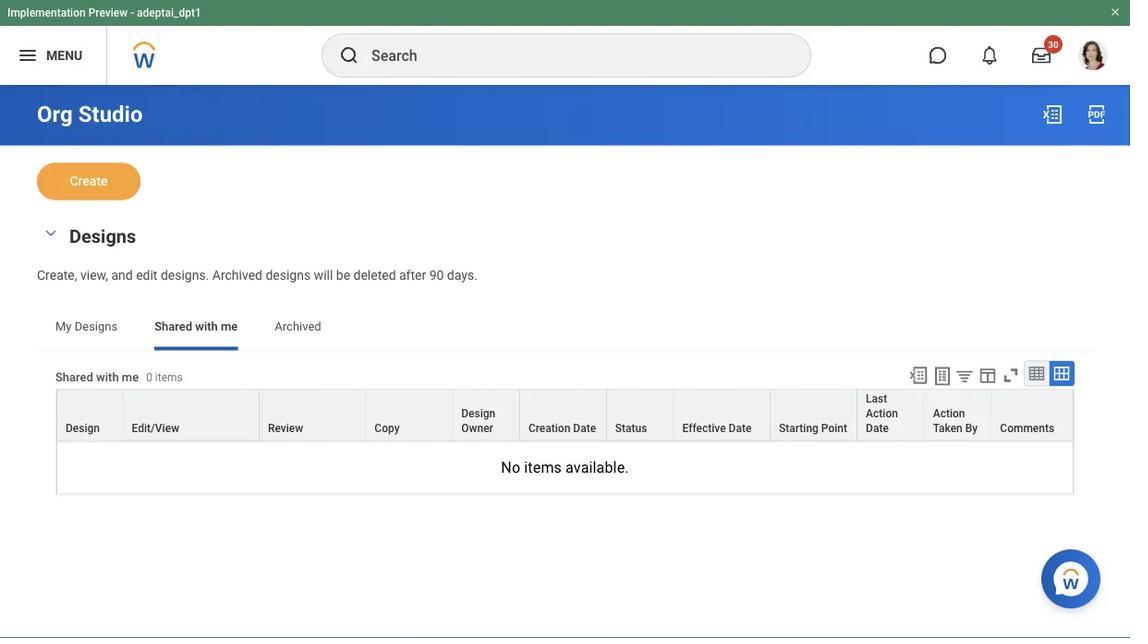Task type: vqa. For each thing, say whether or not it's contained in the screenshot.
right list
no



Task type: describe. For each thing, give the bounding box(es) containing it.
will
[[314, 268, 333, 283]]

designs.
[[161, 268, 209, 283]]

designs inside group
[[69, 226, 136, 248]]

preview
[[88, 6, 128, 19]]

row inside org studio 'main content'
[[56, 390, 1074, 441]]

with for shared with me 0 items
[[96, 370, 119, 384]]

designs group
[[37, 222, 1094, 284]]

by
[[966, 422, 978, 435]]

implementation preview -   adeptai_dpt1
[[7, 6, 201, 19]]

shared for shared with me 0 items
[[55, 370, 93, 384]]

org studio
[[37, 101, 143, 128]]

create,
[[37, 268, 77, 283]]

taken
[[933, 422, 963, 435]]

owner
[[462, 422, 494, 435]]

design for design
[[66, 422, 100, 435]]

point
[[822, 422, 848, 435]]

review
[[268, 422, 303, 435]]

close environment banner image
[[1110, 6, 1121, 18]]

date inside last action date
[[866, 422, 889, 435]]

archived inside designs group
[[212, 268, 263, 283]]

1 vertical spatial designs
[[75, 320, 118, 334]]

comments button
[[992, 390, 1073, 440]]

toolbar inside org studio 'main content'
[[900, 361, 1075, 390]]

fullscreen image
[[1001, 365, 1022, 386]]

notifications large image
[[981, 46, 999, 65]]

last action date
[[866, 392, 899, 435]]

click to view/edit grid preferences image
[[978, 365, 998, 386]]

1 horizontal spatial items
[[525, 459, 562, 477]]

action inside action taken by
[[933, 407, 966, 420]]

available.
[[566, 459, 629, 477]]

items inside the shared with me 0 items
[[155, 371, 183, 384]]

designs button
[[69, 226, 136, 248]]

90
[[430, 268, 444, 283]]

shared with me
[[155, 320, 238, 334]]

menu banner
[[0, 0, 1131, 85]]

creation
[[529, 422, 571, 435]]

view printable version (pdf) image
[[1086, 104, 1109, 126]]

my
[[55, 320, 72, 334]]

edit/view
[[132, 422, 179, 435]]

after
[[399, 268, 426, 283]]

Search Workday  search field
[[372, 35, 773, 76]]

review button
[[260, 390, 365, 440]]

shared with me 0 items
[[55, 370, 183, 384]]

adeptai_dpt1
[[137, 6, 201, 19]]

shared for shared with me
[[155, 320, 192, 334]]

creation date button
[[520, 390, 606, 440]]

create
[[70, 174, 108, 189]]



Task type: locate. For each thing, give the bounding box(es) containing it.
design owner
[[462, 407, 496, 435]]

archived left designs on the left of the page
[[212, 268, 263, 283]]

0
[[146, 371, 152, 384]]

menu button
[[0, 26, 107, 85]]

2 horizontal spatial date
[[866, 422, 889, 435]]

1 horizontal spatial with
[[195, 320, 218, 334]]

archived inside tab list
[[275, 320, 321, 334]]

0 horizontal spatial items
[[155, 371, 183, 384]]

design inside popup button
[[462, 407, 496, 420]]

0 horizontal spatial with
[[96, 370, 119, 384]]

search image
[[338, 44, 361, 67]]

date for creation date
[[573, 422, 596, 435]]

starting point button
[[771, 390, 857, 440]]

starting
[[779, 422, 819, 435]]

copy
[[375, 422, 400, 435]]

archived down designs on the left of the page
[[275, 320, 321, 334]]

design down the shared with me 0 items
[[66, 422, 100, 435]]

30 button
[[1022, 35, 1063, 76]]

items
[[155, 371, 183, 384], [525, 459, 562, 477]]

design up owner
[[462, 407, 496, 420]]

be
[[336, 268, 350, 283]]

3 date from the left
[[866, 422, 889, 435]]

0 horizontal spatial archived
[[212, 268, 263, 283]]

designs
[[69, 226, 136, 248], [75, 320, 118, 334]]

copy button
[[366, 390, 452, 440]]

starting point
[[779, 422, 848, 435]]

row
[[56, 390, 1074, 441]]

design button
[[57, 390, 123, 440]]

1 vertical spatial archived
[[275, 320, 321, 334]]

0 horizontal spatial date
[[573, 422, 596, 435]]

deleted
[[354, 268, 396, 283]]

date for effective date
[[729, 422, 752, 435]]

org studio main content
[[0, 85, 1131, 562]]

with
[[195, 320, 218, 334], [96, 370, 119, 384]]

1 horizontal spatial action
[[933, 407, 966, 420]]

1 vertical spatial shared
[[55, 370, 93, 384]]

edit/view button
[[124, 390, 259, 440]]

last action date button
[[858, 390, 924, 440]]

1 horizontal spatial design
[[462, 407, 496, 420]]

1 vertical spatial items
[[525, 459, 562, 477]]

shared up design popup button
[[55, 370, 93, 384]]

status button
[[607, 390, 673, 440]]

status
[[616, 422, 648, 435]]

org
[[37, 101, 73, 128]]

inbox large image
[[1033, 46, 1051, 65]]

0 horizontal spatial action
[[866, 407, 899, 420]]

1 horizontal spatial date
[[729, 422, 752, 435]]

me for shared with me
[[221, 320, 238, 334]]

0 vertical spatial me
[[221, 320, 238, 334]]

30
[[1049, 39, 1059, 50]]

designs up view, on the top left of the page
[[69, 226, 136, 248]]

me for shared with me 0 items
[[122, 370, 139, 384]]

edit
[[136, 268, 158, 283]]

tab list
[[37, 306, 1094, 351]]

date right the effective
[[729, 422, 752, 435]]

1 vertical spatial with
[[96, 370, 119, 384]]

justify image
[[17, 44, 39, 67]]

1 date from the left
[[573, 422, 596, 435]]

0 vertical spatial shared
[[155, 320, 192, 334]]

0 vertical spatial items
[[155, 371, 183, 384]]

action inside popup button
[[866, 407, 899, 420]]

date
[[573, 422, 596, 435], [729, 422, 752, 435], [866, 422, 889, 435]]

export to excel image
[[1042, 104, 1064, 126]]

shared down designs.
[[155, 320, 192, 334]]

action down last
[[866, 407, 899, 420]]

designs right my
[[75, 320, 118, 334]]

1 horizontal spatial archived
[[275, 320, 321, 334]]

1 vertical spatial me
[[122, 370, 139, 384]]

0 vertical spatial designs
[[69, 226, 136, 248]]

0 vertical spatial design
[[462, 407, 496, 420]]

design for design owner
[[462, 407, 496, 420]]

effective date
[[683, 422, 752, 435]]

comments
[[1001, 422, 1055, 435]]

implementation
[[7, 6, 86, 19]]

0 vertical spatial with
[[195, 320, 218, 334]]

select to filter grid data image
[[955, 366, 975, 386]]

archived
[[212, 268, 263, 283], [275, 320, 321, 334]]

0 horizontal spatial design
[[66, 422, 100, 435]]

chevron down image
[[40, 227, 62, 240]]

no items available.
[[501, 459, 629, 477]]

1 horizontal spatial me
[[221, 320, 238, 334]]

days.
[[447, 268, 478, 283]]

my designs
[[55, 320, 118, 334]]

export to worksheets image
[[932, 365, 954, 388]]

date down last
[[866, 422, 889, 435]]

create, view, and edit designs. archived designs will be deleted after 90 days.
[[37, 268, 478, 283]]

no
[[501, 459, 521, 477]]

view,
[[80, 268, 108, 283]]

row containing last action date
[[56, 390, 1074, 441]]

2 action from the left
[[933, 407, 966, 420]]

date right creation at bottom
[[573, 422, 596, 435]]

toolbar
[[900, 361, 1075, 390]]

tab list containing my designs
[[37, 306, 1094, 351]]

table image
[[1028, 365, 1047, 383]]

and
[[111, 268, 133, 283]]

action taken by
[[933, 407, 978, 435]]

me
[[221, 320, 238, 334], [122, 370, 139, 384]]

design inside popup button
[[66, 422, 100, 435]]

tab list inside org studio 'main content'
[[37, 306, 1094, 351]]

0 vertical spatial archived
[[212, 268, 263, 283]]

export to excel image
[[909, 365, 929, 386]]

shared
[[155, 320, 192, 334], [55, 370, 93, 384]]

1 vertical spatial design
[[66, 422, 100, 435]]

design
[[462, 407, 496, 420], [66, 422, 100, 435]]

creation date
[[529, 422, 596, 435]]

action taken by button
[[925, 390, 991, 440]]

2 date from the left
[[729, 422, 752, 435]]

expand table image
[[1053, 365, 1072, 383]]

action up taken
[[933, 407, 966, 420]]

action
[[866, 407, 899, 420], [933, 407, 966, 420]]

0 horizontal spatial me
[[122, 370, 139, 384]]

designs
[[266, 268, 311, 283]]

1 action from the left
[[866, 407, 899, 420]]

menu
[[46, 48, 83, 63]]

1 horizontal spatial shared
[[155, 320, 192, 334]]

-
[[131, 6, 134, 19]]

design owner button
[[453, 390, 519, 440]]

profile logan mcneil image
[[1079, 41, 1109, 74]]

with for shared with me
[[195, 320, 218, 334]]

0 horizontal spatial shared
[[55, 370, 93, 384]]

studio
[[78, 101, 143, 128]]

with down designs.
[[195, 320, 218, 334]]

items right no
[[525, 459, 562, 477]]

items right 0
[[155, 371, 183, 384]]

create button
[[37, 163, 141, 200]]

effective date button
[[674, 390, 770, 440]]

last
[[866, 392, 888, 405]]

me down create, view, and edit designs. archived designs will be deleted after 90 days.
[[221, 320, 238, 334]]

me left 0
[[122, 370, 139, 384]]

with left 0
[[96, 370, 119, 384]]

effective
[[683, 422, 726, 435]]



